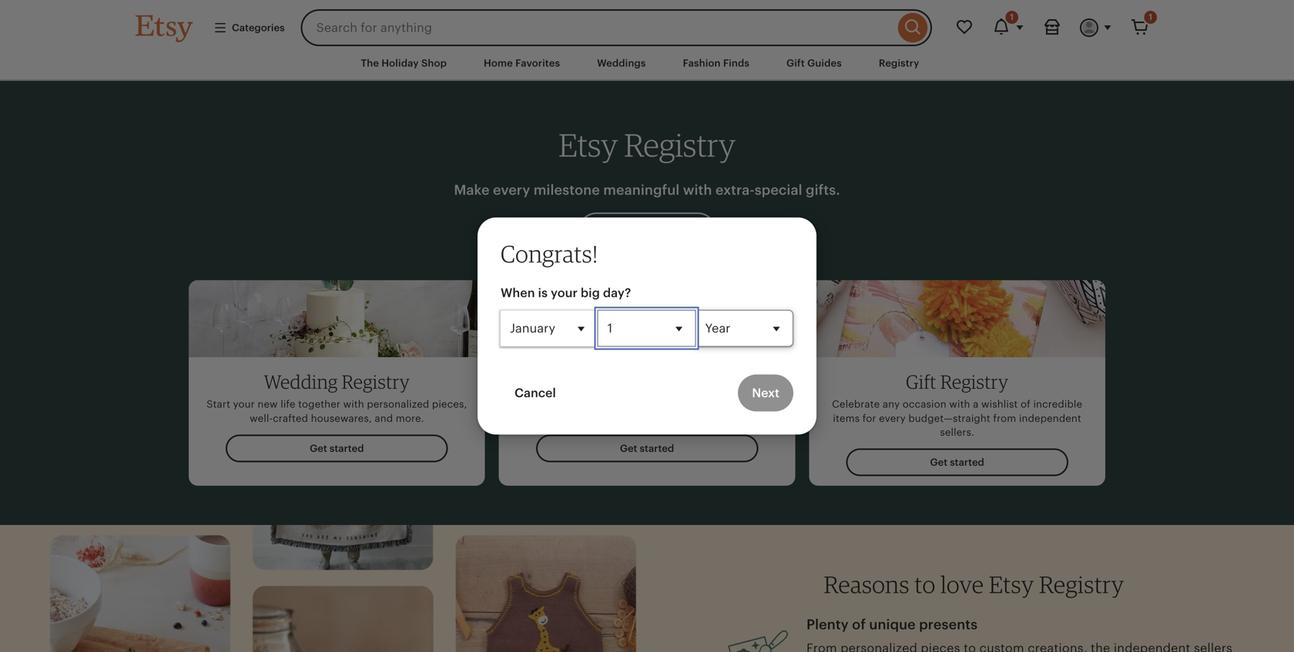 Task type: vqa. For each thing, say whether or not it's contained in the screenshot.
the Reception in Reception decor link
no



Task type: describe. For each thing, give the bounding box(es) containing it.
independent
[[1020, 413, 1082, 425]]

reasons to love etsy registry
[[824, 571, 1125, 599]]

budget—straight
[[909, 413, 991, 425]]

registry for etsy
[[625, 126, 736, 164]]

with left the extra-
[[683, 182, 713, 198]]

little
[[585, 399, 607, 411]]

your inside congrats! dialog
[[551, 286, 578, 300]]

world
[[662, 399, 690, 411]]

to inside welcome your little one to the world with custom items and the cutest, cuddliest creations.
[[631, 399, 641, 411]]

one
[[610, 399, 628, 411]]

housewares,
[[311, 413, 372, 425]]

crafted
[[273, 413, 308, 425]]

0 vertical spatial the
[[644, 399, 659, 411]]

registry for wedding
[[342, 371, 410, 394]]

make every milestone meaningful with extra-special gifts.
[[454, 182, 841, 198]]

extra-
[[716, 182, 755, 198]]

big
[[581, 286, 600, 300]]

start
[[207, 399, 230, 411]]

gift
[[906, 371, 937, 394]]

your inside welcome your little one to the world with custom items and the cutest, cuddliest creations.
[[561, 399, 582, 411]]

congrats! dialog
[[0, 0, 1295, 653]]

for
[[863, 413, 877, 425]]

sellers.
[[941, 427, 975, 439]]

and inside wedding registry start your new life together with personalized pieces, well-crafted housewares, and more.
[[375, 413, 393, 425]]

from
[[994, 413, 1017, 425]]

reasons
[[824, 571, 910, 599]]

and inside welcome your little one to the world with custom items and the cutest, cuddliest creations.
[[561, 413, 579, 425]]

welcome your little one to the world with custom items and the cutest, cuddliest creations.
[[513, 399, 782, 425]]

is
[[538, 286, 548, 300]]

any
[[883, 399, 900, 411]]

love
[[941, 571, 985, 599]]

wishlist
[[982, 399, 1018, 411]]

occasion
[[903, 399, 947, 411]]

with inside wedding registry start your new life together with personalized pieces, well-crafted housewares, and more.
[[343, 399, 364, 411]]

gifts.
[[806, 182, 841, 198]]

with inside welcome your little one to the world with custom items and the cutest, cuddliest creations.
[[693, 399, 713, 411]]

unique
[[870, 617, 916, 633]]

cancel button
[[501, 375, 570, 412]]

special
[[755, 182, 803, 198]]

together
[[298, 399, 341, 411]]

0 horizontal spatial every
[[493, 182, 531, 198]]



Task type: locate. For each thing, give the bounding box(es) containing it.
with inside gift registry celebrate any occasion with a wishlist of incredible items for every budget—straight from independent sellers.
[[950, 399, 971, 411]]

None search field
[[301, 9, 933, 46]]

more.
[[396, 413, 424, 425]]

make
[[454, 182, 490, 198]]

every inside gift registry celebrate any occasion with a wishlist of incredible items for every budget—straight from independent sellers.
[[880, 413, 906, 425]]

0 vertical spatial of
[[1021, 399, 1031, 411]]

cuddliest
[[637, 413, 683, 425]]

every
[[493, 182, 531, 198], [880, 413, 906, 425]]

1 vertical spatial etsy
[[989, 571, 1035, 599]]

1 vertical spatial to
[[915, 571, 936, 599]]

your inside wedding registry start your new life together with personalized pieces, well-crafted housewares, and more.
[[233, 399, 255, 411]]

etsy
[[559, 126, 618, 164], [989, 571, 1035, 599]]

menu bar
[[108, 46, 1187, 81]]

your right is
[[551, 286, 578, 300]]

cancel
[[515, 387, 556, 400]]

1 vertical spatial every
[[880, 413, 906, 425]]

cutest,
[[601, 413, 634, 425]]

meaningful
[[604, 182, 680, 198]]

when
[[501, 286, 535, 300]]

1 horizontal spatial items
[[834, 413, 860, 425]]

0 horizontal spatial and
[[375, 413, 393, 425]]

custom
[[716, 399, 753, 411]]

every down any
[[880, 413, 906, 425]]

0 horizontal spatial to
[[631, 399, 641, 411]]

to right one
[[631, 399, 641, 411]]

pieces,
[[432, 399, 467, 411]]

day?
[[603, 286, 632, 300]]

your up well-
[[233, 399, 255, 411]]

1 horizontal spatial etsy
[[989, 571, 1035, 599]]

congrats!
[[501, 240, 598, 268]]

0 horizontal spatial etsy
[[559, 126, 618, 164]]

registry inside wedding registry start your new life together with personalized pieces, well-crafted housewares, and more.
[[342, 371, 410, 394]]

items
[[755, 399, 782, 411], [834, 413, 860, 425]]

plenty of unique presents
[[807, 617, 978, 633]]

with
[[683, 182, 713, 198], [343, 399, 364, 411], [693, 399, 713, 411], [950, 399, 971, 411]]

etsy right "love"
[[989, 571, 1035, 599]]

items down the celebrate
[[834, 413, 860, 425]]

new
[[258, 399, 278, 411]]

and down cancel button
[[561, 413, 579, 425]]

and
[[375, 413, 393, 425], [561, 413, 579, 425]]

the
[[644, 399, 659, 411], [582, 413, 598, 425]]

life
[[281, 399, 296, 411]]

registry for gift
[[941, 371, 1009, 394]]

creations.
[[685, 413, 734, 425]]

registry
[[625, 126, 736, 164], [342, 371, 410, 394], [941, 371, 1009, 394], [1040, 571, 1125, 599]]

next button
[[739, 375, 794, 412]]

personalized
[[367, 399, 430, 411]]

0 vertical spatial etsy
[[559, 126, 618, 164]]

1 vertical spatial items
[[834, 413, 860, 425]]

incredible
[[1034, 399, 1083, 411]]

0 vertical spatial items
[[755, 399, 782, 411]]

a
[[974, 399, 979, 411]]

your left little
[[561, 399, 582, 411]]

with left a
[[950, 399, 971, 411]]

well-
[[250, 413, 273, 425]]

when is your big day?
[[501, 286, 632, 300]]

items inside gift registry celebrate any occasion with a wishlist of incredible items for every budget—straight from independent sellers.
[[834, 413, 860, 425]]

1 horizontal spatial and
[[561, 413, 579, 425]]

wedding
[[264, 371, 338, 394]]

to
[[631, 399, 641, 411], [915, 571, 936, 599]]

etsy up milestone
[[559, 126, 618, 164]]

and down personalized
[[375, 413, 393, 425]]

1 horizontal spatial of
[[1021, 399, 1031, 411]]

etsy registry
[[559, 126, 736, 164]]

your
[[551, 286, 578, 300], [233, 399, 255, 411], [561, 399, 582, 411]]

2 and from the left
[[561, 413, 579, 425]]

1 horizontal spatial to
[[915, 571, 936, 599]]

with up housewares,
[[343, 399, 364, 411]]

gift registry celebrate any occasion with a wishlist of incredible items for every budget—straight from independent sellers.
[[833, 371, 1083, 439]]

every right the make
[[493, 182, 531, 198]]

0 horizontal spatial items
[[755, 399, 782, 411]]

milestone
[[534, 182, 600, 198]]

1 and from the left
[[375, 413, 393, 425]]

1 horizontal spatial the
[[644, 399, 659, 411]]

of
[[1021, 399, 1031, 411], [853, 617, 866, 633]]

to left "love"
[[915, 571, 936, 599]]

wedding registry start your new life together with personalized pieces, well-crafted housewares, and more.
[[207, 371, 467, 425]]

the up cuddliest
[[644, 399, 659, 411]]

items right custom
[[755, 399, 782, 411]]

of right the wishlist
[[1021, 399, 1031, 411]]

registry inside gift registry celebrate any occasion with a wishlist of incredible items for every budget—straight from independent sellers.
[[941, 371, 1009, 394]]

0 vertical spatial to
[[631, 399, 641, 411]]

1 horizontal spatial every
[[880, 413, 906, 425]]

next
[[752, 387, 780, 400]]

0 vertical spatial every
[[493, 182, 531, 198]]

1 vertical spatial the
[[582, 413, 598, 425]]

of right plenty
[[853, 617, 866, 633]]

welcome
[[513, 399, 558, 411]]

celebrate
[[833, 399, 880, 411]]

plenty
[[807, 617, 849, 633]]

items inside welcome your little one to the world with custom items and the cutest, cuddliest creations.
[[755, 399, 782, 411]]

0 horizontal spatial of
[[853, 617, 866, 633]]

banner
[[108, 0, 1187, 46]]

presents
[[920, 617, 978, 633]]

1 vertical spatial of
[[853, 617, 866, 633]]

the down little
[[582, 413, 598, 425]]

of inside gift registry celebrate any occasion with a wishlist of incredible items for every budget—straight from independent sellers.
[[1021, 399, 1031, 411]]

0 horizontal spatial the
[[582, 413, 598, 425]]

with up creations. at right
[[693, 399, 713, 411]]



